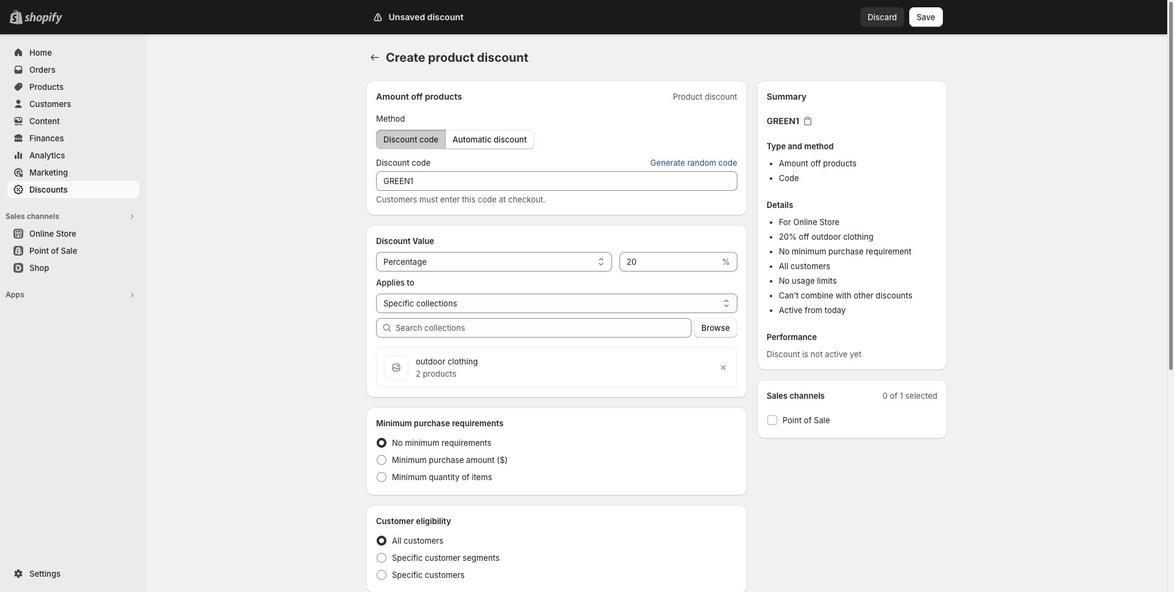 Task type: locate. For each thing, give the bounding box(es) containing it.
Search collections text field
[[396, 318, 692, 338]]

shopify image
[[24, 12, 62, 24]]

None text field
[[376, 171, 738, 191], [620, 252, 720, 272], [376, 171, 738, 191], [620, 252, 720, 272]]



Task type: vqa. For each thing, say whether or not it's contained in the screenshot.
Search countries text box
no



